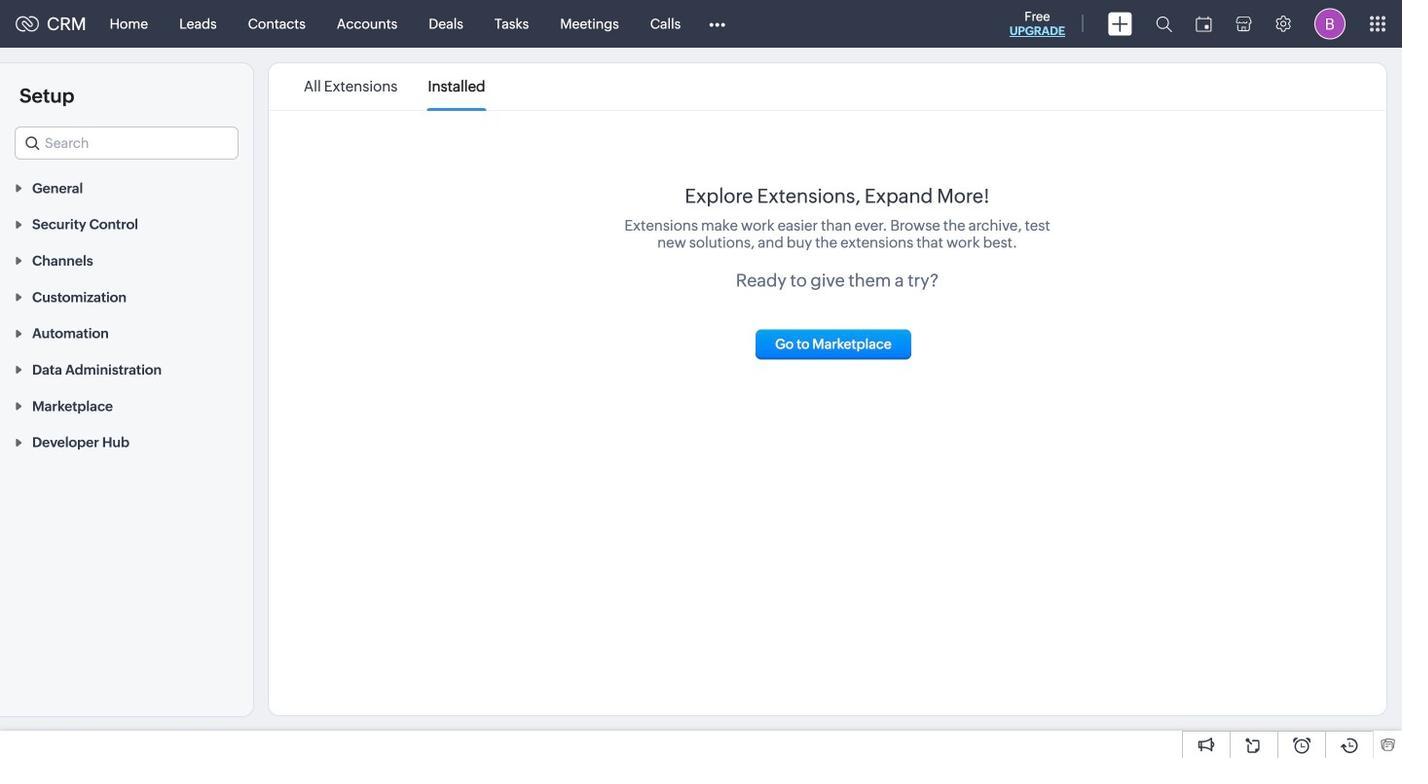 Task type: describe. For each thing, give the bounding box(es) containing it.
search element
[[1144, 0, 1184, 48]]

calendar image
[[1196, 16, 1212, 32]]

create menu element
[[1096, 0, 1144, 47]]

create menu image
[[1108, 12, 1132, 36]]



Task type: vqa. For each thing, say whether or not it's contained in the screenshot.
Search field
no



Task type: locate. For each thing, give the bounding box(es) containing it.
logo image
[[16, 16, 39, 32]]

None field
[[15, 127, 239, 160]]

profile image
[[1314, 8, 1346, 39]]

profile element
[[1303, 0, 1357, 47]]

Search text field
[[16, 128, 238, 159]]

Other Modules field
[[696, 8, 738, 39]]

search image
[[1156, 16, 1172, 32]]



